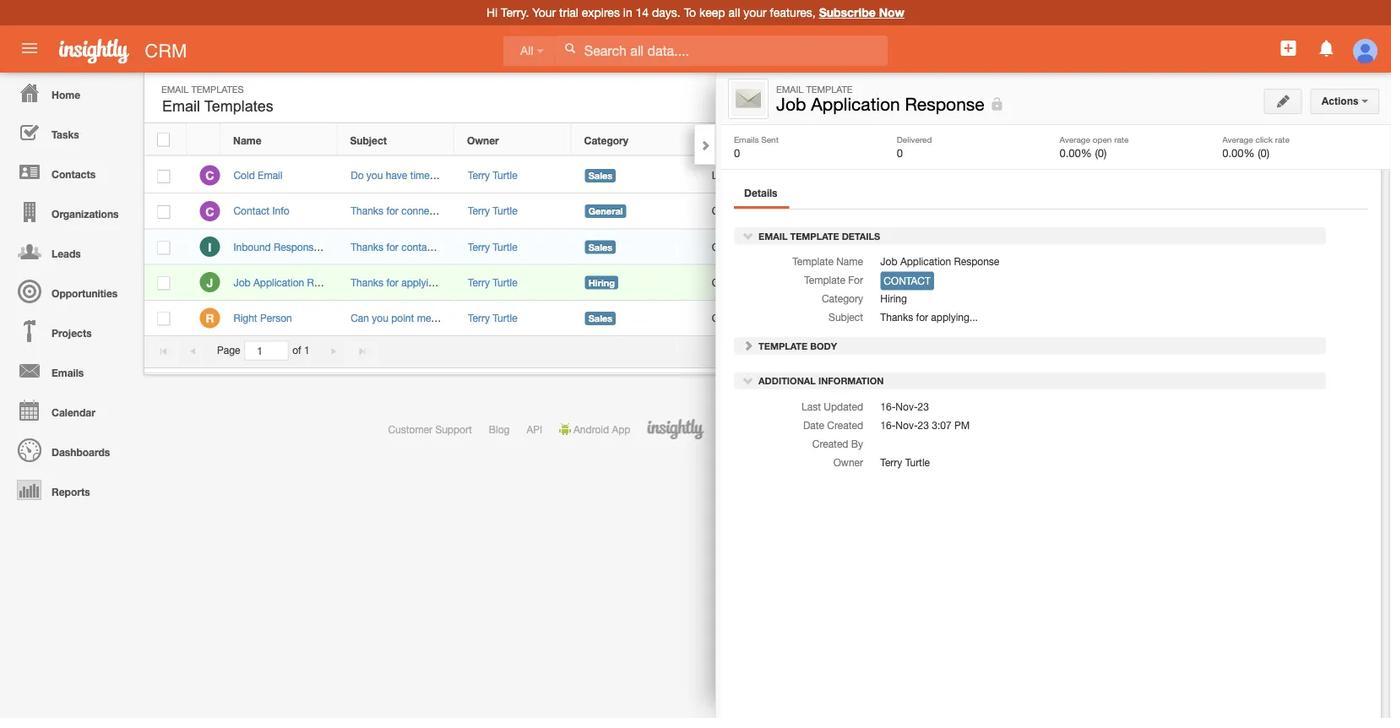 Task type: describe. For each thing, give the bounding box(es) containing it.
terry inside i row
[[468, 241, 490, 253]]

recycle
[[1161, 133, 1205, 144]]

sales for c
[[589, 170, 613, 181]]

terry turtle for can you point me to the right person?
[[468, 312, 518, 324]]

for
[[849, 274, 864, 286]]

template for
[[805, 274, 864, 286]]

response inside j row
[[307, 276, 353, 288]]

general link
[[1157, 202, 1207, 216]]

android app
[[574, 423, 631, 435]]

days.
[[652, 5, 681, 19]]

email templates email templates
[[161, 84, 274, 115]]

opportunities link
[[4, 271, 135, 311]]

terry turtle link for do you have time to connect?
[[468, 169, 518, 181]]

email template
[[777, 84, 853, 95]]

sales link
[[1157, 224, 1196, 238]]

information
[[819, 376, 884, 387]]

j row
[[145, 265, 1133, 301]]

16-nov-23 3:07 pm for do you have time to connect?
[[956, 169, 1046, 181]]

0 horizontal spatial owner
[[467, 134, 499, 146]]

3 16-nov-23 3:07 pm cell from the top
[[943, 229, 1091, 265]]

sales cell for c
[[572, 158, 699, 194]]

app
[[612, 423, 631, 435]]

page
[[217, 345, 240, 356]]

hi terry. your trial expires in 14 days. to keep all your features, subscribe now
[[487, 5, 905, 19]]

actions
[[1322, 95, 1362, 107]]

3:07 for can you point me to the right person?
[[1008, 312, 1027, 324]]

terry for thanks for applying...
[[468, 276, 490, 288]]

0 inside emails sent 0
[[734, 146, 740, 159]]

2 c row from the top
[[145, 194, 1133, 229]]

email template image
[[732, 82, 766, 116]]

1 vertical spatial job
[[881, 256, 898, 268]]

1 1 from the left
[[304, 345, 310, 356]]

thanks for contacting us. terry turtle
[[351, 241, 518, 253]]

all link
[[504, 36, 555, 66]]

1 vertical spatial created
[[813, 438, 849, 450]]

terms
[[805, 423, 832, 435]]

thanks for connecting link
[[351, 205, 452, 217]]

contact for i
[[712, 241, 748, 253]]

additional information
[[756, 376, 884, 387]]

nov- for thanks for contacting us.
[[971, 241, 994, 253]]

cold
[[234, 169, 255, 181]]

crm
[[145, 40, 187, 61]]

terry turtle down privacy
[[881, 456, 930, 468]]

us.
[[452, 241, 466, 253]]

sales cell for r
[[572, 301, 699, 336]]

for for thanks for applying...
[[917, 312, 929, 323]]

16- for can you point me to the right person?
[[956, 312, 971, 324]]

chevron right image
[[743, 340, 755, 351]]

14
[[636, 5, 649, 19]]

-
[[1058, 345, 1062, 356]]

hi
[[487, 5, 498, 19]]

terry for do you have time to connect?
[[468, 169, 490, 181]]

delivered 0
[[897, 134, 932, 159]]

subscribe now link
[[819, 5, 905, 19]]

thanks for connecting
[[351, 205, 452, 217]]

email templates button
[[158, 94, 278, 119]]

info
[[272, 205, 290, 217]]

contact info link
[[234, 205, 298, 217]]

you for r
[[372, 312, 389, 324]]

terry turtle link for thanks for contacting us.
[[468, 241, 518, 253]]

inbound response link
[[234, 241, 328, 253]]

organizations link
[[4, 192, 135, 232]]

sales for i
[[589, 242, 613, 253]]

of 1
[[293, 345, 310, 356]]

tasks
[[52, 128, 79, 140]]

record permissions image
[[990, 94, 1005, 115]]

type
[[758, 134, 780, 146]]

pm for can you point me to the right person?
[[1030, 312, 1046, 324]]

2 1 from the left
[[1050, 345, 1055, 356]]

contact for j
[[712, 276, 748, 288]]

23 for thanks for contacting us.
[[994, 241, 1005, 253]]

i row
[[145, 229, 1133, 265]]

can
[[351, 312, 369, 324]]

0 horizontal spatial name
[[233, 134, 262, 146]]

pm for thanks for connecting
[[1030, 205, 1046, 217]]

nov- for thanks for connecting
[[971, 205, 994, 217]]

can you point me to the right person? link
[[351, 312, 523, 324]]

23 for thanks for connecting
[[994, 205, 1005, 217]]

turtle down privacy
[[906, 456, 930, 468]]

0.00% for average click rate 0.00% (0)
[[1223, 146, 1255, 159]]

template down template name
[[805, 274, 846, 286]]

Search this list... text field
[[742, 85, 932, 110]]

turtle inside i row
[[493, 241, 518, 253]]

emails sent 0
[[734, 134, 779, 159]]

leads link
[[4, 232, 135, 271]]

your
[[744, 5, 767, 19]]

lead cell
[[699, 158, 816, 194]]

template type
[[711, 134, 780, 146]]

hiring cell
[[572, 265, 699, 301]]

job application response thanks for applying...
[[234, 276, 449, 288]]

for for thanks for contacting us. terry turtle
[[387, 241, 399, 253]]

turtle for can you point me to the right person?
[[493, 312, 518, 324]]

row containing name
[[145, 124, 1132, 156]]

terry turtle link for thanks for connecting
[[468, 205, 518, 217]]

turtle for thanks for applying...
[[493, 276, 518, 288]]

16-nov-23
[[881, 401, 930, 412]]

actions button
[[1311, 89, 1380, 114]]

home link
[[4, 73, 135, 112]]

16-nov-23 3:07 pm for thanks for connecting
[[956, 205, 1046, 217]]

emails for emails
[[52, 367, 84, 379]]

1 vertical spatial job application response
[[881, 256, 1000, 268]]

to for r
[[434, 312, 443, 324]]

do
[[351, 169, 364, 181]]

average for average open rate 0.00% (0)
[[1060, 134, 1091, 144]]

23 for can you point me to the right person?
[[994, 312, 1005, 324]]

contact info
[[234, 205, 290, 217]]

email template details
[[756, 231, 881, 242]]

for inside j row
[[387, 276, 399, 288]]

thanks for thanks for contacting us. terry turtle
[[351, 241, 384, 253]]

inbound
[[234, 241, 271, 253]]

terry turtle for do you have time to connect?
[[468, 169, 518, 181]]

date created
[[804, 419, 864, 431]]

blog
[[489, 423, 510, 435]]

leads
[[52, 248, 81, 259]]

all
[[521, 44, 534, 57]]

0 vertical spatial templates
[[191, 84, 244, 95]]

average open rate 0.00% (0)
[[1060, 134, 1129, 159]]

contacting
[[402, 241, 449, 253]]

white image
[[564, 42, 576, 54]]

chevron down image
[[743, 230, 755, 242]]

4 0% cell from the top
[[816, 265, 943, 301]]

created by
[[813, 438, 864, 450]]

last updated
[[802, 401, 864, 412]]

terry for thanks for connecting
[[468, 205, 490, 217]]

0% for do you have time to connect?
[[833, 170, 847, 181]]

in
[[623, 5, 633, 19]]

sent
[[762, 134, 779, 144]]

thanks for applying... link
[[351, 276, 449, 288]]

1 horizontal spatial owner
[[834, 456, 864, 468]]

contacts link
[[4, 152, 135, 192]]

date
[[804, 419, 825, 431]]

open
[[1093, 134, 1112, 144]]

dashboards
[[52, 446, 110, 458]]

contact cell for j
[[699, 265, 816, 301]]

you for c
[[367, 169, 383, 181]]

all
[[729, 5, 741, 19]]

0 vertical spatial job application response
[[777, 94, 985, 115]]

terry for can you point me to the right person?
[[468, 312, 490, 324]]

template right chevron right icon
[[759, 340, 808, 351]]

general for general cell
[[589, 206, 623, 217]]

c link for cold email
[[200, 165, 220, 186]]

right person
[[234, 312, 292, 324]]

lead
[[712, 169, 735, 181]]

blog link
[[489, 423, 510, 435]]

dashboards link
[[4, 430, 135, 470]]

tasks link
[[4, 112, 135, 152]]

terms of service link
[[805, 423, 881, 435]]

0% inside j row
[[833, 277, 847, 288]]

template inside row
[[711, 134, 755, 146]]

template up template name
[[791, 231, 840, 242]]

j
[[207, 276, 213, 290]]

1 - 5 of 5 items
[[1050, 345, 1118, 356]]

service
[[847, 423, 881, 435]]

general for general link
[[1169, 204, 1203, 215]]

connect?
[[445, 169, 487, 181]]

23 for do you have time to connect?
[[994, 169, 1005, 181]]

bin
[[1208, 133, 1224, 144]]

general cell
[[572, 194, 699, 229]]

features,
[[770, 5, 816, 19]]



Task type: vqa. For each thing, say whether or not it's contained in the screenshot.
the Dashboards
yes



Task type: locate. For each thing, give the bounding box(es) containing it.
0% inside r row
[[833, 313, 847, 324]]

2 (0) from the left
[[1258, 146, 1270, 159]]

api link
[[527, 423, 543, 435]]

1 horizontal spatial average
[[1223, 134, 1254, 144]]

1 terry turtle link from the top
[[468, 169, 518, 181]]

1 horizontal spatial emails
[[734, 134, 759, 144]]

16-nov-23 3:07 pm for can you point me to the right person?
[[956, 312, 1046, 324]]

thanks inside j row
[[351, 276, 384, 288]]

1 0 from the left
[[734, 146, 740, 159]]

0 vertical spatial you
[[367, 169, 383, 181]]

category down template for
[[822, 293, 864, 305]]

5 terry turtle link from the top
[[468, 312, 518, 324]]

sales inside r row
[[589, 313, 613, 324]]

0 horizontal spatial hiring
[[589, 277, 615, 288]]

terry turtle link right us.
[[468, 241, 518, 253]]

0 vertical spatial application
[[811, 94, 901, 115]]

rate for average open rate 0.00% (0)
[[1115, 134, 1129, 144]]

for for thanks for connecting
[[387, 205, 399, 217]]

0% cell for thanks for connecting
[[816, 194, 943, 229]]

16-nov-23 3:07 pm cell for can you point me to the right person?
[[943, 301, 1091, 336]]

subscribe
[[819, 5, 876, 19]]

1 0.00% from the left
[[1060, 146, 1092, 159]]

time
[[410, 169, 430, 181]]

name up for
[[837, 256, 864, 268]]

template body
[[756, 340, 837, 351]]

1 sales cell from the top
[[572, 158, 699, 194]]

owner down by at the bottom right
[[834, 456, 864, 468]]

contact cell for r
[[699, 301, 816, 336]]

0 horizontal spatial general
[[589, 206, 623, 217]]

for down contact
[[917, 312, 929, 323]]

opportunities
[[52, 287, 118, 299]]

Search all data.... text field
[[555, 35, 888, 66]]

new email template
[[1224, 91, 1321, 103]]

0 horizontal spatial applying...
[[402, 276, 449, 288]]

1 0% cell from the top
[[816, 158, 943, 194]]

1 contact cell from the top
[[699, 194, 816, 229]]

3:07 inside i row
[[1008, 241, 1027, 253]]

terry turtle down connect?
[[468, 205, 518, 217]]

2 horizontal spatial job
[[881, 256, 898, 268]]

3:07 inside r row
[[1008, 312, 1027, 324]]

1 horizontal spatial applying...
[[932, 312, 979, 323]]

16- inside r row
[[956, 312, 971, 324]]

job up contact
[[881, 256, 898, 268]]

terry turtle for thanks for connecting
[[468, 205, 518, 217]]

1 horizontal spatial details
[[842, 231, 881, 242]]

0.00% inside average open rate 0.00% (0)
[[1060, 146, 1092, 159]]

terry turtle right time
[[468, 169, 518, 181]]

response up job application response link
[[274, 241, 319, 253]]

sales inside i row
[[589, 242, 613, 253]]

2 0.00% from the left
[[1223, 146, 1255, 159]]

templates
[[191, 84, 244, 95], [204, 98, 274, 115]]

terry right us.
[[468, 241, 490, 253]]

response up "thanks for applying..."
[[954, 256, 1000, 268]]

keep
[[700, 5, 726, 19]]

nov- for can you point me to the right person?
[[971, 312, 994, 324]]

row group
[[145, 158, 1133, 336]]

2 sales cell from the top
[[572, 229, 699, 265]]

terry right time
[[468, 169, 490, 181]]

name up cold
[[233, 134, 262, 146]]

you inside c row
[[367, 169, 383, 181]]

emails up calendar link
[[52, 367, 84, 379]]

2 0% from the top
[[833, 206, 847, 217]]

terry turtle
[[468, 169, 518, 181], [468, 205, 518, 217], [468, 276, 518, 288], [468, 312, 518, 324], [881, 456, 930, 468]]

c row up j row in the top of the page
[[145, 194, 1133, 229]]

now
[[879, 5, 905, 19]]

terry turtle link for can you point me to the right person?
[[468, 312, 518, 324]]

job application response up contact
[[881, 256, 1000, 268]]

5
[[1065, 345, 1070, 356], [1085, 345, 1091, 356]]

rate for average click rate 0.00% (0)
[[1276, 134, 1290, 144]]

emails inside emails sent 0
[[734, 134, 759, 144]]

hiring down contact
[[881, 293, 908, 305]]

turtle
[[493, 169, 518, 181], [493, 205, 518, 217], [493, 241, 518, 253], [493, 276, 518, 288], [493, 312, 518, 324], [906, 456, 930, 468]]

0 vertical spatial details
[[744, 187, 778, 199]]

r
[[206, 311, 214, 325]]

contact inside i row
[[712, 241, 748, 253]]

calendar
[[52, 406, 95, 418]]

(0) inside average click rate 0.00% (0)
[[1258, 146, 1270, 159]]

category up general cell
[[584, 134, 629, 146]]

1 vertical spatial to
[[434, 312, 443, 324]]

delivered
[[897, 134, 932, 144]]

2 0% cell from the top
[[816, 194, 943, 229]]

sales inside sales link
[[1169, 226, 1193, 237]]

sales down general link
[[1169, 226, 1193, 237]]

0 vertical spatial created
[[828, 419, 864, 431]]

emails
[[734, 134, 759, 144], [52, 367, 84, 379]]

3 0% cell from the top
[[816, 229, 943, 265]]

right
[[463, 312, 483, 324]]

pm
[[1030, 169, 1046, 181], [1030, 205, 1046, 217], [1030, 241, 1046, 253], [1030, 312, 1046, 324], [955, 419, 970, 431]]

notifications image
[[1317, 38, 1337, 58]]

job up sent
[[777, 94, 807, 115]]

contact cell up chevron right icon
[[699, 301, 816, 336]]

thanks for thanks for connecting
[[351, 205, 384, 217]]

terry turtle link inside j row
[[468, 276, 518, 288]]

the
[[446, 312, 460, 324]]

sales cell down i row
[[572, 301, 699, 336]]

terry down connect?
[[468, 205, 490, 217]]

0.00%
[[1060, 146, 1092, 159], [1223, 146, 1255, 159]]

by
[[852, 438, 864, 450]]

sales cell up i row
[[572, 158, 699, 194]]

response up can
[[307, 276, 353, 288]]

s
[[1148, 225, 1154, 236]]

1 horizontal spatial (0)
[[1258, 146, 1270, 159]]

for inside c row
[[387, 205, 399, 217]]

0.00% for average open rate 0.00% (0)
[[1060, 146, 1092, 159]]

sales cell
[[572, 158, 699, 194], [572, 229, 699, 265], [572, 301, 699, 336]]

1 horizontal spatial name
[[837, 256, 864, 268]]

terry turtle link right time
[[468, 169, 518, 181]]

for left 'contacting'
[[387, 241, 399, 253]]

template down subscribe
[[807, 84, 853, 95]]

rate right open
[[1115, 134, 1129, 144]]

for up point at the top
[[387, 276, 399, 288]]

terry turtle inside r row
[[468, 312, 518, 324]]

person
[[260, 312, 292, 324]]

application up contact
[[901, 256, 952, 268]]

1 (0) from the left
[[1096, 146, 1107, 159]]

c link up i link
[[200, 201, 220, 221]]

cold email link
[[234, 169, 291, 181]]

3 terry turtle link from the top
[[468, 241, 518, 253]]

turtle right the "connecting"
[[493, 205, 518, 217]]

2 contact cell from the top
[[699, 229, 816, 265]]

0 horizontal spatial details
[[744, 187, 778, 199]]

for
[[387, 205, 399, 217], [387, 241, 399, 253], [387, 276, 399, 288], [917, 312, 929, 323]]

person?
[[486, 312, 523, 324]]

1 16-nov-23 3:07 pm cell from the top
[[943, 158, 1091, 194]]

(0) down open
[[1096, 146, 1107, 159]]

rate inside average open rate 0.00% (0)
[[1115, 134, 1129, 144]]

0 vertical spatial hiring
[[589, 277, 615, 288]]

0 inside delivered 0
[[897, 146, 903, 159]]

1 vertical spatial owner
[[834, 456, 864, 468]]

sales cell for i
[[572, 229, 699, 265]]

average inside average open rate 0.00% (0)
[[1060, 134, 1091, 144]]

terry turtle link for thanks for applying...
[[468, 276, 518, 288]]

cell
[[145, 229, 187, 265], [145, 265, 187, 301], [943, 265, 1091, 301], [1091, 265, 1133, 301], [1091, 301, 1133, 336]]

to inside c row
[[433, 169, 442, 181]]

contact cell down chevron down image
[[699, 265, 816, 301]]

thanks
[[351, 205, 384, 217], [351, 241, 384, 253], [351, 276, 384, 288], [881, 312, 914, 323]]

android app link
[[559, 423, 631, 435]]

application inside j row
[[254, 276, 304, 288]]

pm for do you have time to connect?
[[1030, 169, 1046, 181]]

nov-
[[971, 169, 994, 181], [971, 205, 994, 217], [971, 241, 994, 253], [971, 312, 994, 324], [896, 401, 918, 412], [896, 419, 918, 431]]

0 vertical spatial name
[[233, 134, 262, 146]]

0 vertical spatial subject
[[350, 134, 387, 146]]

nov- inside i row
[[971, 241, 994, 253]]

2 16-nov-23 3:07 pm cell from the top
[[943, 194, 1091, 229]]

privacy policy
[[897, 423, 961, 435]]

c link for contact info
[[200, 201, 220, 221]]

5 0% from the top
[[833, 313, 847, 324]]

16- for thanks for connecting
[[956, 205, 971, 217]]

1 horizontal spatial category
[[822, 293, 864, 305]]

2 vertical spatial application
[[254, 276, 304, 288]]

16-nov-23 3:07 pm cell for do you have time to connect?
[[943, 158, 1091, 194]]

0 vertical spatial c
[[206, 169, 214, 183]]

3 0% from the top
[[833, 242, 847, 253]]

to for c
[[433, 169, 442, 181]]

navigation
[[0, 73, 135, 510]]

turtle right connect?
[[493, 169, 518, 181]]

j link
[[200, 272, 220, 293]]

2 0 from the left
[[897, 146, 903, 159]]

c link left cold
[[200, 165, 220, 186]]

terms of service
[[805, 423, 881, 435]]

1 vertical spatial sales cell
[[572, 229, 699, 265]]

hiring inside cell
[[589, 277, 615, 288]]

5 0% cell from the top
[[816, 301, 943, 336]]

projects
[[52, 327, 92, 339]]

2 horizontal spatial of
[[1073, 345, 1082, 356]]

1 horizontal spatial 5
[[1085, 345, 1091, 356]]

to
[[433, 169, 442, 181], [434, 312, 443, 324]]

point
[[391, 312, 414, 324]]

c for cold email
[[206, 169, 214, 183]]

turtle up person? on the top left
[[493, 276, 518, 288]]

turtle inside r row
[[493, 312, 518, 324]]

1 horizontal spatial hiring
[[881, 293, 908, 305]]

0% cell up "thanks for applying..."
[[816, 265, 943, 301]]

turtle inside j row
[[493, 276, 518, 288]]

application up delivered
[[811, 94, 901, 115]]

application down inbound response link
[[254, 276, 304, 288]]

0% cell
[[816, 158, 943, 194], [816, 194, 943, 229], [816, 229, 943, 265], [816, 265, 943, 301], [816, 301, 943, 336]]

policy
[[934, 423, 961, 435]]

2 average from the left
[[1223, 134, 1254, 144]]

terry turtle link right the the
[[468, 312, 518, 324]]

1 c from the top
[[206, 169, 214, 183]]

1 rate from the left
[[1115, 134, 1129, 144]]

nov- for do you have time to connect?
[[971, 169, 994, 181]]

average left click
[[1223, 134, 1254, 144]]

row
[[145, 124, 1132, 156]]

general up sales link
[[1169, 204, 1203, 215]]

0 horizontal spatial subject
[[350, 134, 387, 146]]

2 terry turtle link from the top
[[468, 205, 518, 217]]

2 vertical spatial sales cell
[[572, 301, 699, 336]]

template left type
[[711, 134, 755, 146]]

privacy policy link
[[897, 423, 961, 435]]

sales down hiring cell
[[589, 313, 613, 324]]

0 vertical spatial emails
[[734, 134, 759, 144]]

created down updated
[[828, 419, 864, 431]]

thanks up job application response thanks for applying...
[[351, 241, 384, 253]]

0% inside i row
[[833, 242, 847, 253]]

email
[[161, 84, 189, 95], [777, 84, 804, 95], [1247, 91, 1274, 103], [162, 98, 200, 115], [258, 169, 283, 181], [759, 231, 788, 242]]

terry right the the
[[468, 312, 490, 324]]

api
[[527, 423, 543, 435]]

r row
[[145, 301, 1133, 336]]

(0) for average click rate 0.00% (0)
[[1258, 146, 1270, 159]]

2 c link from the top
[[200, 201, 220, 221]]

subject up body
[[829, 312, 864, 323]]

16-nov-23 3:07 pm cell
[[943, 158, 1091, 194], [943, 194, 1091, 229], [943, 229, 1091, 265], [943, 301, 1091, 336]]

(0) for average open rate 0.00% (0)
[[1096, 146, 1107, 159]]

16-nov-23 3:07 pm inside i row
[[956, 241, 1046, 253]]

details up chevron down image
[[744, 187, 778, 199]]

turtle for thanks for connecting
[[493, 205, 518, 217]]

1 horizontal spatial 0.00%
[[1223, 146, 1255, 159]]

2 vertical spatial job
[[234, 276, 251, 288]]

0 vertical spatial job
[[777, 94, 807, 115]]

template left the actions
[[1277, 91, 1321, 103]]

23 inside i row
[[994, 241, 1005, 253]]

None checkbox
[[157, 133, 170, 147], [158, 205, 170, 219], [158, 241, 170, 255], [158, 312, 170, 326], [157, 133, 170, 147], [158, 205, 170, 219], [158, 241, 170, 255], [158, 312, 170, 326]]

android
[[574, 423, 609, 435]]

show sidebar image
[[1173, 91, 1185, 103]]

1 horizontal spatial subject
[[829, 312, 864, 323]]

sales
[[589, 170, 613, 181], [1169, 226, 1193, 237], [589, 242, 613, 253], [589, 313, 613, 324]]

customer support link
[[388, 423, 472, 435]]

2 5 from the left
[[1085, 345, 1091, 356]]

job application response link
[[234, 276, 361, 288]]

created down terms
[[813, 438, 849, 450]]

home
[[52, 89, 80, 101]]

recycle bin link
[[1144, 133, 1233, 144]]

c left cold
[[206, 169, 214, 183]]

rate right click
[[1276, 134, 1290, 144]]

3 contact cell from the top
[[699, 265, 816, 301]]

0 horizontal spatial rate
[[1115, 134, 1129, 144]]

sales for r
[[589, 313, 613, 324]]

contact
[[234, 205, 270, 217], [712, 205, 748, 217], [712, 241, 748, 253], [712, 276, 748, 288], [712, 312, 748, 324]]

0 vertical spatial sales cell
[[572, 158, 699, 194]]

1 average from the left
[[1060, 134, 1091, 144]]

None checkbox
[[158, 170, 170, 183], [158, 277, 170, 290], [158, 170, 170, 183], [158, 277, 170, 290]]

contact cell for i
[[699, 229, 816, 265]]

connecting
[[402, 205, 452, 217]]

1 horizontal spatial job
[[777, 94, 807, 115]]

sales inside c row
[[589, 170, 613, 181]]

terry.
[[501, 5, 529, 19]]

click
[[1256, 134, 1273, 144]]

1 vertical spatial subject
[[829, 312, 864, 323]]

(0)
[[1096, 146, 1107, 159], [1258, 146, 1270, 159]]

0% cell up email template details
[[816, 194, 943, 229]]

details link
[[734, 183, 788, 206]]

3:07
[[1008, 169, 1027, 181], [1008, 205, 1027, 217], [1008, 241, 1027, 253], [1008, 312, 1027, 324], [932, 419, 952, 431]]

rate inside average click rate 0.00% (0)
[[1276, 134, 1290, 144]]

general inside general link
[[1169, 204, 1203, 215]]

job right j "link"
[[234, 276, 251, 288]]

0 horizontal spatial 5
[[1065, 345, 1070, 356]]

inbound response
[[234, 241, 319, 253]]

turtle right us.
[[493, 241, 518, 253]]

new
[[1224, 91, 1244, 103]]

1 left - on the top right of page
[[1050, 345, 1055, 356]]

contact down details link
[[712, 241, 748, 253]]

average left open
[[1060, 134, 1091, 144]]

0 vertical spatial to
[[433, 169, 442, 181]]

16- for thanks for contacting us.
[[956, 241, 971, 253]]

terry turtle inside j row
[[468, 276, 518, 288]]

16-nov-23 3:07 pm inside r row
[[956, 312, 1046, 324]]

response up delivered
[[905, 94, 985, 115]]

template down email template details
[[793, 256, 834, 268]]

contact inside r row
[[712, 312, 748, 324]]

terry turtle link
[[468, 169, 518, 181], [468, 205, 518, 217], [468, 241, 518, 253], [468, 276, 518, 288], [468, 312, 518, 324]]

3 sales cell from the top
[[572, 301, 699, 336]]

4 16-nov-23 3:07 pm cell from the top
[[943, 301, 1091, 336]]

average click rate 0.00% (0)
[[1223, 134, 1290, 159]]

turtle right right
[[493, 312, 518, 324]]

0% cell down delivered
[[816, 158, 943, 194]]

i link
[[200, 237, 220, 257]]

contact left info
[[234, 205, 270, 217]]

new email template link
[[1213, 85, 1332, 110]]

category
[[584, 134, 629, 146], [822, 293, 864, 305]]

for left the "connecting"
[[387, 205, 399, 217]]

0 horizontal spatial job
[[234, 276, 251, 288]]

23 inside r row
[[994, 312, 1005, 324]]

cold email
[[234, 169, 283, 181]]

general up i row
[[589, 206, 623, 217]]

name
[[233, 134, 262, 146], [837, 256, 864, 268]]

calendar link
[[4, 390, 135, 430]]

c for contact info
[[206, 204, 214, 218]]

terry turtle up person? on the top left
[[468, 276, 518, 288]]

you right do
[[367, 169, 383, 181]]

1 horizontal spatial of
[[835, 423, 844, 435]]

have
[[386, 169, 408, 181]]

terry up right
[[468, 276, 490, 288]]

4 terry turtle link from the top
[[468, 276, 518, 288]]

3:07 for thanks for connecting
[[1008, 205, 1027, 217]]

0 down delivered
[[897, 146, 903, 159]]

recycle bin
[[1161, 133, 1224, 144]]

for inside i row
[[387, 241, 399, 253]]

of up the created by
[[835, 423, 844, 435]]

emails for emails sent 0
[[734, 134, 759, 144]]

1 vertical spatial category
[[822, 293, 864, 305]]

thanks up can
[[351, 276, 384, 288]]

r link
[[200, 308, 220, 328]]

of
[[293, 345, 301, 356], [1073, 345, 1082, 356], [835, 423, 844, 435]]

terry down privacy
[[881, 456, 903, 468]]

0 vertical spatial owner
[[467, 134, 499, 146]]

you inside r row
[[372, 312, 389, 324]]

organizations
[[52, 208, 119, 220]]

applying... inside j row
[[402, 276, 449, 288]]

terry turtle link inside i row
[[468, 241, 518, 253]]

3:07 for do you have time to connect?
[[1008, 169, 1027, 181]]

1 field
[[245, 342, 288, 360]]

general inside general cell
[[589, 206, 623, 217]]

thanks inside c row
[[351, 205, 384, 217]]

chevron down image
[[743, 375, 755, 387]]

16- inside i row
[[956, 241, 971, 253]]

1 vertical spatial hiring
[[881, 293, 908, 305]]

contact cell
[[699, 194, 816, 229], [699, 229, 816, 265], [699, 265, 816, 301], [699, 301, 816, 336]]

turtle for do you have time to connect?
[[493, 169, 518, 181]]

0% cell for do you have time to connect?
[[816, 158, 943, 194]]

thanks for contacting us. link
[[351, 241, 466, 253]]

0
[[734, 146, 740, 159], [897, 146, 903, 159]]

1 vertical spatial c
[[206, 204, 214, 218]]

c link
[[200, 165, 220, 186], [200, 201, 220, 221]]

emails inside navigation
[[52, 367, 84, 379]]

2 c from the top
[[206, 204, 214, 218]]

1 vertical spatial applying...
[[932, 312, 979, 323]]

contact cell for c
[[699, 194, 816, 229]]

1 vertical spatial emails
[[52, 367, 84, 379]]

0 horizontal spatial 0.00%
[[1060, 146, 1092, 159]]

4 0% from the top
[[833, 277, 847, 288]]

1 horizontal spatial 0
[[897, 146, 903, 159]]

contact for c
[[712, 205, 748, 217]]

1 5 from the left
[[1065, 345, 1070, 356]]

job
[[777, 94, 807, 115], [881, 256, 898, 268], [234, 276, 251, 288]]

2 rate from the left
[[1276, 134, 1290, 144]]

thanks inside i row
[[351, 241, 384, 253]]

1 c row from the top
[[145, 158, 1133, 194]]

0% for thanks for connecting
[[833, 206, 847, 217]]

average for average click rate 0.00% (0)
[[1223, 134, 1254, 144]]

to right me
[[434, 312, 443, 324]]

response
[[905, 94, 985, 115], [274, 241, 319, 253], [954, 256, 1000, 268], [307, 276, 353, 288]]

5 right - on the top right of page
[[1065, 345, 1070, 356]]

job inside j row
[[234, 276, 251, 288]]

1 vertical spatial details
[[842, 231, 881, 242]]

1 vertical spatial application
[[901, 256, 952, 268]]

0 vertical spatial applying...
[[402, 276, 449, 288]]

terry inside j row
[[468, 276, 490, 288]]

customer support
[[388, 423, 472, 435]]

1 horizontal spatial rate
[[1276, 134, 1290, 144]]

4 contact cell from the top
[[699, 301, 816, 336]]

0% cell for can you point me to the right person?
[[816, 301, 943, 336]]

contact inside j row
[[712, 276, 748, 288]]

terry turtle right the the
[[468, 312, 518, 324]]

c row up i row
[[145, 158, 1133, 194]]

you
[[367, 169, 383, 181], [372, 312, 389, 324]]

thanks for thanks for applying...
[[881, 312, 914, 323]]

contact up chevron right icon
[[712, 312, 748, 324]]

0 vertical spatial c link
[[200, 165, 220, 186]]

0 horizontal spatial emails
[[52, 367, 84, 379]]

1 0% from the top
[[833, 170, 847, 181]]

contact for r
[[712, 312, 748, 324]]

pm inside r row
[[1030, 312, 1046, 324]]

subject up do
[[350, 134, 387, 146]]

sales cell up r row
[[572, 229, 699, 265]]

0 horizontal spatial of
[[293, 345, 301, 356]]

response inside i row
[[274, 241, 319, 253]]

thanks down contact
[[881, 312, 914, 323]]

can you point me to the right person?
[[351, 312, 523, 324]]

0 horizontal spatial category
[[584, 134, 629, 146]]

0 horizontal spatial average
[[1060, 134, 1091, 144]]

to inside r row
[[434, 312, 443, 324]]

terry turtle link down connect?
[[468, 205, 518, 217]]

details up template name
[[842, 231, 881, 242]]

owner up connect?
[[467, 134, 499, 146]]

1 horizontal spatial 1
[[1050, 345, 1055, 356]]

16- for do you have time to connect?
[[956, 169, 971, 181]]

1 right 1 field at left
[[304, 345, 310, 356]]

5 left items at the right top of page
[[1085, 345, 1091, 356]]

navigation containing home
[[0, 73, 135, 510]]

0 horizontal spatial 1
[[304, 345, 310, 356]]

0% for can you point me to the right person?
[[833, 313, 847, 324]]

pm inside i row
[[1030, 241, 1046, 253]]

0.00% inside average click rate 0.00% (0)
[[1223, 146, 1255, 159]]

refresh list image
[[952, 91, 968, 103]]

0 vertical spatial category
[[584, 134, 629, 146]]

chevron right image
[[700, 139, 712, 151]]

trial
[[559, 5, 579, 19]]

16-nov-23 3:07 pm cell for thanks for connecting
[[943, 194, 1091, 229]]

average inside average click rate 0.00% (0)
[[1223, 134, 1254, 144]]

0 horizontal spatial (0)
[[1096, 146, 1107, 159]]

thanks down do
[[351, 205, 384, 217]]

0 horizontal spatial 0
[[734, 146, 740, 159]]

(0) inside average open rate 0.00% (0)
[[1096, 146, 1107, 159]]

1 c link from the top
[[200, 165, 220, 186]]

terry turtle link up person? on the top left
[[468, 276, 518, 288]]

contact cell up chevron down image
[[699, 194, 816, 229]]

row group containing c
[[145, 158, 1133, 336]]

subject
[[350, 134, 387, 146], [829, 312, 864, 323]]

1 vertical spatial you
[[372, 312, 389, 324]]

nov- inside r row
[[971, 312, 994, 324]]

1 vertical spatial c link
[[200, 201, 220, 221]]

job application response
[[777, 94, 985, 115], [881, 256, 1000, 268]]

c row
[[145, 158, 1133, 194], [145, 194, 1133, 229]]

contact up chevron down image
[[712, 205, 748, 217]]

job application response up delivered
[[777, 94, 985, 115]]

0% cell down for
[[816, 301, 943, 336]]

1 vertical spatial templates
[[204, 98, 274, 115]]

terry inside r row
[[468, 312, 490, 324]]

1 vertical spatial name
[[837, 256, 864, 268]]

of right - on the top right of page
[[1073, 345, 1082, 356]]

1 horizontal spatial general
[[1169, 204, 1203, 215]]

hiring
[[589, 277, 615, 288], [881, 293, 908, 305]]



